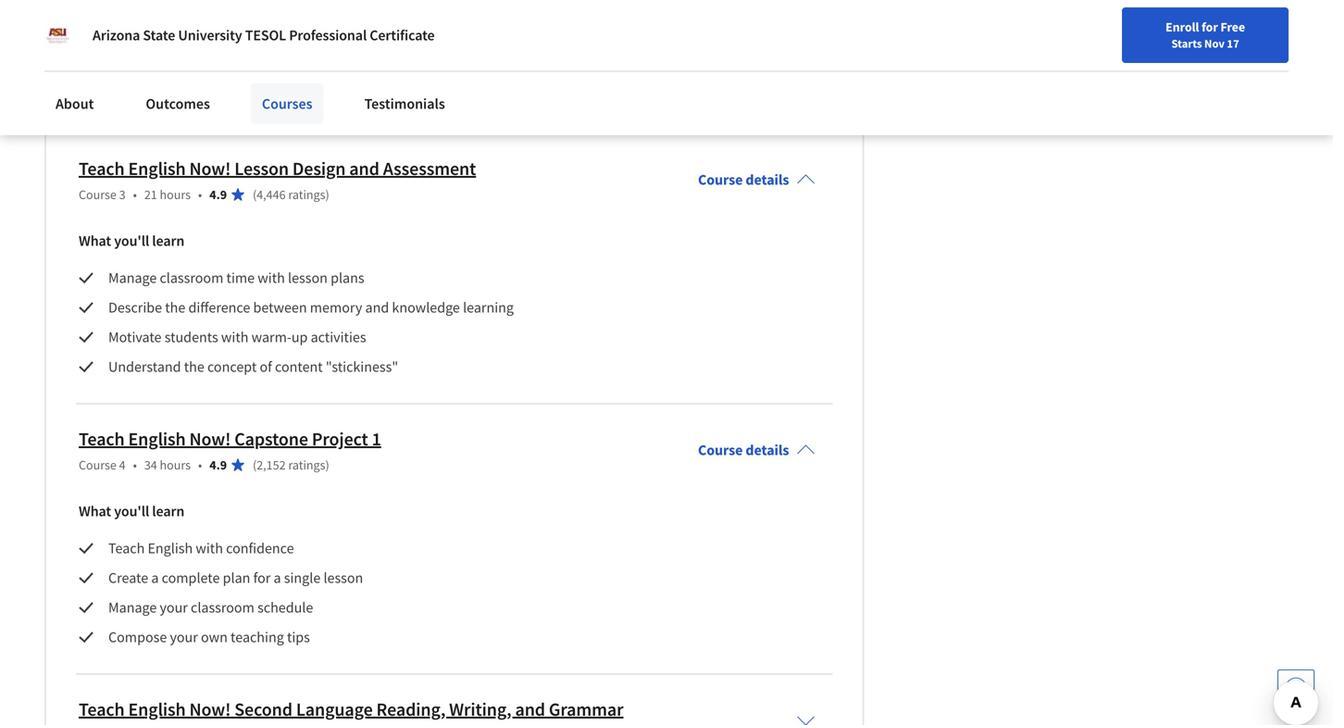 Task type: locate. For each thing, give the bounding box(es) containing it.
learn for lesson
[[152, 232, 184, 250]]

2 what you'll learn from the top
[[79, 502, 184, 521]]

motivate
[[108, 328, 162, 347]]

activities
[[311, 328, 366, 347]]

now! left second
[[189, 698, 231, 721]]

manage up 'describe'
[[108, 269, 157, 287]]

hours for lesson
[[160, 186, 191, 203]]

teaching
[[231, 628, 284, 647]]

state
[[143, 26, 175, 44], [1037, 34, 1069, 53]]

about
[[56, 94, 94, 113]]

3 now! from the top
[[189, 698, 231, 721]]

teach up create
[[108, 539, 145, 558]]

you'll for teach english now! capstone project 1
[[114, 502, 149, 521]]

0 vertical spatial what
[[79, 232, 111, 250]]

2 course details from the top
[[698, 441, 789, 460]]

hours right 34
[[160, 457, 191, 473]]

teach for teach english with confidence
[[108, 539, 145, 558]]

1 vertical spatial now!
[[189, 428, 231, 451]]

• down teach english now! capstone project 1 at the left bottom
[[198, 457, 202, 473]]

details for teach english now! capstone project 1
[[746, 441, 789, 460]]

4.9 down teach english now! capstone project 1 link
[[210, 457, 227, 473]]

1 course details from the top
[[698, 171, 789, 189]]

compose your own teaching tips
[[108, 628, 310, 647]]

what
[[79, 232, 111, 250], [79, 502, 111, 521]]

1 horizontal spatial a
[[274, 569, 281, 587]]

1 manage from the top
[[108, 269, 157, 287]]

1 horizontal spatial arizona
[[987, 34, 1034, 53]]

course details button for teach english now! capstone project 1
[[683, 415, 830, 485]]

1 horizontal spatial plan
[[389, 89, 414, 106]]

2 vertical spatial you'll
[[114, 502, 149, 521]]

1 vertical spatial (
[[253, 457, 257, 473]]

0 vertical spatial what you'll learn
[[79, 232, 184, 250]]

your
[[160, 598, 188, 617], [170, 628, 198, 647]]

english
[[167, 89, 207, 106], [128, 157, 186, 180], [128, 428, 186, 451], [148, 539, 193, 558], [128, 698, 186, 721]]

and
[[349, 157, 379, 180], [365, 298, 389, 317], [515, 698, 545, 721]]

4.9
[[210, 186, 227, 203], [210, 457, 227, 473]]

0 vertical spatial language
[[209, 89, 262, 106]]

plan down certificate
[[389, 89, 414, 106]]

you'll down the course 4 • 34 hours •
[[114, 502, 149, 521]]

learn
[[987, 63, 1019, 80]]

teach down "compose"
[[79, 698, 125, 721]]

4,446
[[257, 186, 286, 203]]

university for arizona state university tesol professional certificate
[[178, 26, 242, 44]]

teach up 4
[[79, 428, 125, 451]]

1 vertical spatial what you'll learn
[[79, 502, 184, 521]]

) for design
[[325, 186, 329, 203]]

1 course details button from the top
[[683, 145, 830, 215]]

3
[[119, 186, 126, 203]]

0 vertical spatial )
[[325, 186, 329, 203]]

2 now! from the top
[[189, 428, 231, 451]]

lesson up 4,446
[[235, 157, 289, 180]]

learn more button
[[987, 62, 1051, 81]]

1 hours from the top
[[160, 186, 191, 203]]

)
[[325, 186, 329, 203], [325, 457, 329, 473]]

) down project
[[325, 457, 329, 473]]

what you'll learn down the course 4 • 34 hours •
[[79, 502, 184, 521]]

skills
[[79, 52, 112, 71]]

0 vertical spatial (
[[253, 186, 257, 203]]

state up gain
[[143, 26, 175, 44]]

arizona up skills you'll gain
[[93, 26, 140, 44]]

courses link
[[251, 83, 324, 124]]

2 ) from the top
[[325, 457, 329, 473]]

arizona up learn
[[987, 34, 1034, 53]]

1
[[372, 428, 381, 451]]

( down capstone
[[253, 457, 257, 473]]

1 what you'll learn from the top
[[79, 232, 184, 250]]

0 horizontal spatial arizona
[[93, 26, 140, 44]]

what you'll learn for teach english now! capstone project 1
[[79, 502, 184, 521]]

hours
[[160, 186, 191, 203], [160, 457, 191, 473]]

0 horizontal spatial lesson
[[235, 157, 289, 180]]

with right time
[[258, 269, 285, 287]]

arizona state university tesol professional certificate
[[93, 26, 435, 44]]

tips
[[287, 628, 310, 647]]

language
[[209, 89, 262, 106], [296, 698, 373, 721]]

1 learn from the top
[[152, 232, 184, 250]]

for right plan
[[253, 569, 271, 587]]

1 ratings from the top
[[288, 186, 325, 203]]

None search field
[[264, 12, 570, 49]]

2 learn from the top
[[152, 502, 184, 521]]

classroom
[[160, 269, 223, 287], [191, 598, 255, 617]]

english for second
[[128, 698, 186, 721]]

manage for manage classroom time with lesson plans
[[108, 269, 157, 287]]

1 vertical spatial and
[[365, 298, 389, 317]]

0 vertical spatial and
[[349, 157, 379, 180]]

english up 34
[[128, 428, 186, 451]]

what you'll learn down course 3 • 21 hours •
[[79, 232, 184, 250]]

the up students
[[165, 298, 185, 317]]

english for capstone
[[128, 428, 186, 451]]

2 vertical spatial with
[[196, 539, 223, 558]]

course
[[698, 171, 743, 189], [79, 186, 117, 203], [698, 441, 743, 460], [79, 457, 117, 473]]

motivate students with warm-up activities
[[108, 328, 366, 347]]

manage
[[108, 269, 157, 287], [108, 598, 157, 617]]

ratings right 2,152
[[288, 457, 325, 473]]

0 vertical spatial learn
[[152, 232, 184, 250]]

0 horizontal spatial for
[[253, 569, 271, 587]]

course 3 • 21 hours •
[[79, 186, 202, 203]]

university left 'enroll'
[[1072, 34, 1136, 53]]

project
[[312, 428, 368, 451]]

classroom up own
[[191, 598, 255, 617]]

knowledge
[[392, 298, 460, 317]]

now!
[[189, 157, 231, 180], [189, 428, 231, 451], [189, 698, 231, 721]]

0 vertical spatial with
[[258, 269, 285, 287]]

course details for teach english now! capstone project 1
[[698, 441, 789, 460]]

english up complete
[[148, 539, 193, 558]]

for inside the enroll for free starts nov 17
[[1202, 19, 1218, 35]]

compose
[[108, 628, 167, 647]]

you'll left gain
[[115, 52, 150, 71]]

manage classroom time with lesson plans
[[108, 269, 364, 287]]

memory
[[310, 298, 362, 317]]

2 ratings from the top
[[288, 457, 325, 473]]

now! left capstone
[[189, 428, 231, 451]]

2 ( from the top
[[253, 457, 257, 473]]

1 vertical spatial classroom
[[191, 598, 255, 617]]

(
[[253, 186, 257, 203], [253, 457, 257, 473]]

the down students
[[184, 358, 204, 376]]

teaching
[[87, 89, 136, 106]]

1 vertical spatial language
[[296, 698, 373, 721]]

and for design
[[349, 157, 379, 180]]

capstone
[[235, 428, 308, 451]]

4.9 left 4,446
[[210, 186, 227, 203]]

1 ) from the top
[[325, 186, 329, 203]]

0 horizontal spatial university
[[178, 26, 242, 44]]

english down "compose"
[[128, 698, 186, 721]]

1 vertical spatial you'll
[[114, 232, 149, 250]]

lesson right 'single' at the bottom left of page
[[324, 569, 363, 587]]

with up concept on the left of page
[[221, 328, 249, 347]]

understand the concept of content "stickiness"
[[108, 358, 398, 376]]

1 vertical spatial the
[[184, 358, 204, 376]]

0 vertical spatial for
[[1202, 19, 1218, 35]]

hours for capstone
[[160, 457, 191, 473]]

1 vertical spatial details
[[746, 441, 789, 460]]

1 what from the top
[[79, 232, 111, 250]]

2 course details button from the top
[[683, 415, 830, 485]]

0 vertical spatial manage
[[108, 269, 157, 287]]

outcomes
[[146, 94, 210, 113]]

0 vertical spatial course details button
[[683, 145, 830, 215]]

0 vertical spatial ratings
[[288, 186, 325, 203]]

learn down 21
[[152, 232, 184, 250]]

1 vertical spatial with
[[221, 328, 249, 347]]

course details
[[698, 171, 789, 189], [698, 441, 789, 460]]

tesol
[[245, 26, 286, 44]]

now! down english language
[[189, 157, 231, 180]]

( 2,152 ratings )
[[253, 457, 329, 473]]

1 vertical spatial manage
[[108, 598, 157, 617]]

learn down 34
[[152, 502, 184, 521]]

courses
[[262, 94, 313, 113]]

1 ( from the top
[[253, 186, 257, 203]]

( 4,446 ratings )
[[253, 186, 329, 203]]

for up nov
[[1202, 19, 1218, 35]]

gain
[[153, 52, 180, 71]]

classroom up difference
[[160, 269, 223, 287]]

0 vertical spatial now!
[[189, 157, 231, 180]]

now! for lesson
[[189, 157, 231, 180]]

2 what from the top
[[79, 502, 111, 521]]

0 vertical spatial lesson
[[294, 89, 331, 106]]

teach up the 3
[[79, 157, 125, 180]]

1 now! from the top
[[189, 157, 231, 180]]

0 horizontal spatial language
[[209, 89, 262, 106]]

1 horizontal spatial for
[[1202, 19, 1218, 35]]

arizona state university
[[987, 34, 1136, 53]]

what for teach english now! lesson design and assessment
[[79, 232, 111, 250]]

2 hours from the top
[[160, 457, 191, 473]]

1 vertical spatial learn
[[152, 502, 184, 521]]

"stickiness"
[[326, 358, 398, 376]]

university
[[178, 26, 242, 44], [1072, 34, 1136, 53]]

2 vertical spatial now!
[[189, 698, 231, 721]]

and right memory
[[365, 298, 389, 317]]

a right create
[[151, 569, 159, 587]]

what down the course 4 • 34 hours •
[[79, 502, 111, 521]]

your down complete
[[160, 598, 188, 617]]

with up complete
[[196, 539, 223, 558]]

1 vertical spatial 4.9
[[210, 457, 227, 473]]

and right writing,
[[515, 698, 545, 721]]

with
[[258, 269, 285, 287], [221, 328, 249, 347], [196, 539, 223, 558]]

1 4.9 from the top
[[210, 186, 227, 203]]

1 vertical spatial course details button
[[683, 415, 830, 485]]

0 vertical spatial 4.9
[[210, 186, 227, 203]]

your left own
[[170, 628, 198, 647]]

and right design
[[349, 157, 379, 180]]

manage down create
[[108, 598, 157, 617]]

a left 'single' at the bottom left of page
[[274, 569, 281, 587]]

what down course 3 • 21 hours •
[[79, 232, 111, 250]]

lesson
[[294, 89, 331, 106], [235, 157, 289, 180]]

0 horizontal spatial state
[[143, 26, 175, 44]]

1 vertical spatial lesson
[[324, 569, 363, 587]]

0 vertical spatial hours
[[160, 186, 191, 203]]

1 a from the left
[[151, 569, 159, 587]]

hours right 21
[[160, 186, 191, 203]]

) down design
[[325, 186, 329, 203]]

1 vertical spatial ratings
[[288, 457, 325, 473]]

0 vertical spatial course details
[[698, 171, 789, 189]]

what you'll learn
[[79, 232, 184, 250], [79, 502, 184, 521]]

you'll down course 3 • 21 hours •
[[114, 232, 149, 250]]

1 vertical spatial course details
[[698, 441, 789, 460]]

2 4.9 from the top
[[210, 457, 227, 473]]

reading,
[[376, 698, 446, 721]]

1 horizontal spatial university
[[1072, 34, 1136, 53]]

the
[[165, 298, 185, 317], [184, 358, 204, 376]]

second
[[235, 698, 293, 721]]

lesson down professional
[[294, 89, 331, 106]]

0 vertical spatial the
[[165, 298, 185, 317]]

0 vertical spatial details
[[746, 171, 789, 189]]

state up 'more'
[[1037, 34, 1069, 53]]

0 horizontal spatial a
[[151, 569, 159, 587]]

4.9 for capstone
[[210, 457, 227, 473]]

1 details from the top
[[746, 171, 789, 189]]

writing,
[[449, 698, 512, 721]]

english up 21
[[128, 157, 186, 180]]

1 vertical spatial )
[[325, 457, 329, 473]]

1 vertical spatial your
[[170, 628, 198, 647]]

teach english now! second language reading, writing, and grammar
[[79, 698, 624, 721]]

menu item
[[998, 19, 1117, 79]]

1 vertical spatial what
[[79, 502, 111, 521]]

lesson up describe the difference between memory and knowledge learning
[[288, 269, 328, 287]]

ratings down design
[[288, 186, 325, 203]]

1 horizontal spatial state
[[1037, 34, 1069, 53]]

ratings
[[288, 186, 325, 203], [288, 457, 325, 473]]

2 details from the top
[[746, 441, 789, 460]]

university up gain
[[178, 26, 242, 44]]

teach
[[79, 157, 125, 180], [79, 428, 125, 451], [108, 539, 145, 558], [79, 698, 125, 721]]

0 horizontal spatial plan
[[334, 89, 358, 106]]

• right 21
[[198, 186, 202, 203]]

21
[[144, 186, 157, 203]]

arizona state university link
[[987, 32, 1136, 55]]

plan right the "courses" link
[[334, 89, 358, 106]]

1 vertical spatial hours
[[160, 457, 191, 473]]

( down teach english now! lesson design and assessment 'link'
[[253, 186, 257, 203]]

lesson
[[288, 269, 328, 287], [324, 569, 363, 587]]

teach english now! lesson design and assessment
[[79, 157, 476, 180]]

0 vertical spatial your
[[160, 598, 188, 617]]

for
[[1202, 19, 1218, 35], [253, 569, 271, 587]]

2 manage from the top
[[108, 598, 157, 617]]

you'll
[[115, 52, 150, 71], [114, 232, 149, 250], [114, 502, 149, 521]]

arizona
[[93, 26, 140, 44], [987, 34, 1034, 53]]



Task type: describe. For each thing, give the bounding box(es) containing it.
arizona state university image
[[44, 22, 70, 48]]

english down gain
[[167, 89, 207, 106]]

1 vertical spatial for
[[253, 569, 271, 587]]

grammar
[[549, 698, 624, 721]]

learn for capstone
[[152, 502, 184, 521]]

coursera image
[[22, 15, 140, 45]]

2 a from the left
[[274, 569, 281, 587]]

17
[[1227, 36, 1240, 51]]

• right 4
[[133, 457, 137, 473]]

course details button for teach english now! lesson design and assessment
[[683, 145, 830, 215]]

the for understand
[[184, 358, 204, 376]]

free
[[1221, 19, 1245, 35]]

course details for teach english now! lesson design and assessment
[[698, 171, 789, 189]]

english language
[[167, 89, 262, 106]]

english for lesson
[[128, 157, 186, 180]]

plan
[[223, 569, 250, 587]]

1 horizontal spatial lesson
[[294, 89, 331, 106]]

1 plan from the left
[[334, 89, 358, 106]]

testimonials link
[[353, 83, 456, 124]]

ratings for project
[[288, 457, 325, 473]]

enroll for free starts nov 17
[[1166, 19, 1245, 51]]

what for teach english now! capstone project 1
[[79, 502, 111, 521]]

ratings for design
[[288, 186, 325, 203]]

manage your classroom schedule
[[108, 598, 313, 617]]

lesson plan
[[294, 89, 358, 106]]

2 vertical spatial and
[[515, 698, 545, 721]]

4.9 for lesson
[[210, 186, 227, 203]]

what you'll learn for teach english now! lesson design and assessment
[[79, 232, 184, 250]]

more
[[1021, 63, 1051, 80]]

arizona for arizona state university tesol professional certificate
[[93, 26, 140, 44]]

4
[[119, 457, 126, 473]]

own
[[201, 628, 228, 647]]

content
[[275, 358, 323, 376]]

( for capstone
[[253, 457, 257, 473]]

the for describe
[[165, 298, 185, 317]]

2 plan from the left
[[389, 89, 414, 106]]

concept
[[207, 358, 257, 376]]

single
[[284, 569, 321, 587]]

( for lesson
[[253, 186, 257, 203]]

plans
[[331, 269, 364, 287]]

assessment
[[383, 157, 476, 180]]

arizona for arizona state university
[[987, 34, 1034, 53]]

1 horizontal spatial language
[[296, 698, 373, 721]]

teach for teach english now! second language reading, writing, and grammar
[[79, 698, 125, 721]]

teach english now! lesson design and assessment link
[[79, 157, 476, 180]]

enroll
[[1166, 19, 1200, 35]]

describe
[[108, 298, 162, 317]]

learning
[[463, 298, 514, 317]]

english for confidence
[[148, 539, 193, 558]]

skills you'll gain
[[79, 52, 180, 71]]

of
[[260, 358, 272, 376]]

design
[[293, 157, 346, 180]]

teach english with confidence
[[108, 539, 294, 558]]

up
[[292, 328, 308, 347]]

between
[[253, 298, 307, 317]]

certificate
[[370, 26, 435, 44]]

warm-
[[252, 328, 292, 347]]

0 vertical spatial lesson
[[288, 269, 328, 287]]

0 vertical spatial you'll
[[115, 52, 150, 71]]

) for project
[[325, 457, 329, 473]]

confidence
[[226, 539, 294, 558]]

complete
[[162, 569, 220, 587]]

create a complete plan for a single lesson
[[108, 569, 363, 587]]

understand
[[108, 358, 181, 376]]

your for own
[[170, 628, 198, 647]]

nov
[[1205, 36, 1225, 51]]

learn more
[[987, 63, 1051, 80]]

state for arizona state university tesol professional certificate
[[143, 26, 175, 44]]

teach english now! second language reading, writing, and grammar link
[[79, 698, 624, 721]]

starts
[[1172, 36, 1202, 51]]

difference
[[188, 298, 250, 317]]

• right the 3
[[133, 186, 137, 203]]

students
[[165, 328, 218, 347]]

create
[[108, 569, 148, 587]]

manage for manage your classroom schedule
[[108, 598, 157, 617]]

1 vertical spatial lesson
[[235, 157, 289, 180]]

34
[[144, 457, 157, 473]]

teach for teach english now! lesson design and assessment
[[79, 157, 125, 180]]

state for arizona state university
[[1037, 34, 1069, 53]]

you'll for teach english now! lesson design and assessment
[[114, 232, 149, 250]]

teach english now! capstone project 1
[[79, 428, 381, 451]]

now! for capstone
[[189, 428, 231, 451]]

teach for teach english now! capstone project 1
[[79, 428, 125, 451]]

outcomes link
[[135, 83, 221, 124]]

university for arizona state university
[[1072, 34, 1136, 53]]

teach english now! capstone project 1 link
[[79, 428, 381, 451]]

help center image
[[1285, 677, 1308, 699]]

schedule
[[258, 598, 313, 617]]

with for confidence
[[196, 539, 223, 558]]

course 4 • 34 hours •
[[79, 457, 202, 473]]

details for teach english now! lesson design and assessment
[[746, 171, 789, 189]]

about link
[[44, 83, 105, 124]]

with for warm-
[[221, 328, 249, 347]]

and for memory
[[365, 298, 389, 317]]

testimonials
[[364, 94, 445, 113]]

your for classroom
[[160, 598, 188, 617]]

2,152
[[257, 457, 286, 473]]

0 vertical spatial classroom
[[160, 269, 223, 287]]

professional
[[289, 26, 367, 44]]

describe the difference between memory and knowledge learning
[[108, 298, 514, 317]]

time
[[226, 269, 255, 287]]



Task type: vqa. For each thing, say whether or not it's contained in the screenshot.
you'll to the top
yes



